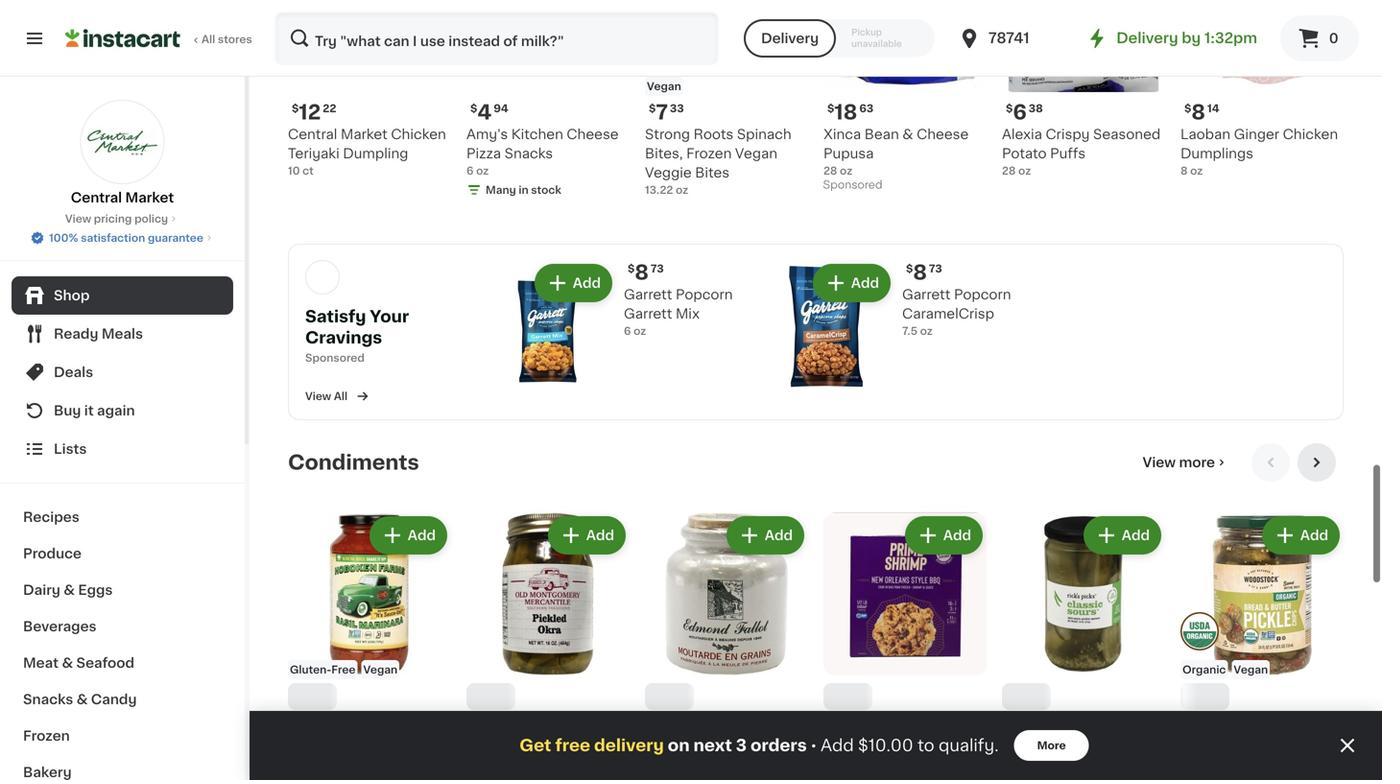 Task type: vqa. For each thing, say whether or not it's contained in the screenshot.
Patagonia in the patagonia provisions smoked mussels 4.2 oz
no



Task type: describe. For each thing, give the bounding box(es) containing it.
snacks inside snacks & candy link
[[23, 693, 73, 707]]

in
[[519, 185, 529, 195]]

edmond fallot stone jar old fashioned grain mustard button
[[645, 513, 808, 781]]

73 for garrett popcorn caramelcrisp
[[929, 263, 942, 274]]

caramelcrisp
[[903, 307, 995, 321]]

8 for garrett popcorn garrett mix
[[635, 262, 649, 283]]

meals
[[102, 327, 143, 341]]

ready meals button
[[12, 315, 233, 353]]

$ for xinca bean & cheese pupusa
[[828, 103, 835, 114]]

shop link
[[12, 277, 233, 315]]

delivery for delivery by 1:32pm
[[1117, 31, 1179, 45]]

free
[[332, 665, 356, 675]]

deals link
[[12, 353, 233, 392]]

alexia
[[1002, 128, 1043, 141]]

vegan right organic
[[1234, 665, 1268, 675]]

& inside the prime shrimp new orleans style bbq, shrimp & sauce
[[875, 757, 886, 771]]

add inside treatment tracker modal dialog
[[821, 738, 854, 754]]

delivery by 1:32pm link
[[1086, 27, 1258, 50]]

laoban
[[1181, 128, 1231, 141]]

garrett popcorn caramelcrisp 7.5 oz
[[903, 288, 1012, 336]]

cravings
[[305, 330, 382, 346]]

cheese inside the amy's kitchen cheese pizza snacks 6 oz
[[567, 128, 619, 141]]

organic
[[1183, 665, 1226, 675]]

spinach
[[737, 128, 792, 141]]

get
[[520, 738, 552, 754]]

qualify.
[[939, 738, 999, 754]]

1:32pm
[[1205, 31, 1258, 45]]

next
[[694, 738, 732, 754]]

8 for garrett popcorn caramelcrisp
[[913, 262, 927, 283]]

22
[[323, 103, 336, 114]]

oz inside rick's picks pickle spears, deli-style 24 oz
[[1019, 757, 1031, 767]]

mix
[[676, 307, 700, 321]]

& for eggs
[[64, 584, 75, 597]]

chicken for 12
[[391, 128, 446, 141]]

oz inside alexia crispy seasoned potato puffs 28 oz
[[1019, 165, 1031, 176]]

item carousel region
[[288, 443, 1344, 781]]

organic vegan
[[1183, 665, 1268, 675]]

policy
[[134, 214, 168, 224]]

stone
[[745, 719, 785, 732]]

snacks inside the amy's kitchen cheese pizza snacks 6 oz
[[505, 147, 553, 160]]

it
[[84, 404, 94, 418]]

delivery by 1:32pm
[[1117, 31, 1258, 45]]

seafood
[[76, 657, 134, 670]]

veggie
[[645, 166, 692, 179]]

oz inside laoban ginger chicken dumplings 8 oz
[[1191, 165, 1203, 176]]

frozen link
[[12, 718, 233, 755]]

spears,
[[1002, 738, 1053, 752]]

more
[[1180, 456, 1216, 469]]

13.22
[[645, 185, 673, 195]]

73 for garrett popcorn garrett mix
[[651, 263, 664, 274]]

0 button
[[1281, 15, 1360, 61]]

28 for 18
[[824, 165, 838, 176]]

$ 8 14
[[1185, 102, 1220, 122]]

100%
[[49, 233, 78, 243]]

grain
[[771, 738, 807, 752]]

seasoned
[[1094, 128, 1161, 141]]

style inside rick's picks pickle spears, deli-style 24 oz
[[1089, 738, 1123, 752]]

vegan right free on the left of the page
[[363, 665, 398, 675]]

6 inside the amy's kitchen cheese pizza snacks 6 oz
[[467, 165, 474, 176]]

picks
[[1046, 719, 1082, 732]]

deli-
[[1056, 738, 1089, 752]]

xinca bean & cheese pupusa 28 oz
[[824, 128, 969, 176]]

$ for laoban ginger chicken dumplings
[[1185, 103, 1192, 114]]

0 vertical spatial all
[[202, 34, 215, 45]]

treatment tracker modal dialog
[[250, 711, 1383, 781]]

deals
[[54, 366, 93, 379]]

view pricing policy link
[[65, 211, 180, 227]]

$ for amy's kitchen cheese pizza snacks
[[470, 103, 478, 114]]

gluten-
[[290, 665, 332, 675]]

prime shrimp new orleans style bbq, shrimp & sauce
[[824, 719, 952, 771]]

market for central market chicken teriyaki dumpling 10 ct
[[341, 128, 388, 141]]

ready meals
[[54, 327, 143, 341]]

lists
[[54, 443, 87, 456]]

oz inside strong roots spinach bites, frozen vegan veggie bites 13.22 oz
[[676, 185, 689, 195]]

$ 8 73 for garrett popcorn caramelcrisp
[[906, 262, 942, 283]]

7.5
[[903, 326, 918, 336]]

pupusa
[[824, 147, 874, 160]]

meat & seafood link
[[12, 645, 233, 682]]

pickled
[[542, 738, 591, 752]]

snacks & candy link
[[12, 682, 233, 718]]

new
[[917, 719, 948, 732]]

montgomery
[[494, 719, 582, 732]]

candy
[[91, 693, 137, 707]]

edmond fallot stone jar old fashioned grain mustard
[[645, 719, 807, 771]]

beverages link
[[12, 609, 233, 645]]

12
[[299, 102, 321, 122]]

on
[[668, 738, 690, 754]]

frozen inside strong roots spinach bites, frozen vegan veggie bites 13.22 oz
[[687, 147, 732, 160]]

snacks & candy
[[23, 693, 137, 707]]

lists link
[[12, 430, 233, 469]]

kitchen
[[511, 128, 563, 141]]

6 inside garrett popcorn garrett mix 6 oz
[[624, 326, 631, 336]]

& for candy
[[77, 693, 88, 707]]

shop
[[54, 289, 90, 302]]

market for central market
[[125, 191, 174, 205]]

nsored
[[327, 353, 365, 363]]

view more button
[[1135, 443, 1237, 482]]

3
[[736, 738, 747, 754]]

bites,
[[645, 147, 683, 160]]

central market
[[71, 191, 174, 205]]

buy
[[54, 404, 81, 418]]

63
[[860, 103, 874, 114]]

fallot
[[705, 719, 742, 732]]

popcorn for caramelcrisp
[[954, 288, 1012, 301]]

$ 12 22
[[292, 102, 336, 122]]

central for central market
[[71, 191, 122, 205]]

old montgomery mercantile pickled okra button
[[467, 513, 630, 770]]

$ for alexia crispy seasoned potato puffs
[[1006, 103, 1013, 114]]

more button
[[1014, 731, 1089, 761]]

Search field
[[277, 13, 717, 63]]

delivery button
[[744, 19, 836, 58]]

beverages
[[23, 620, 97, 634]]

instacart logo image
[[65, 27, 181, 50]]

old montgomery mercantile pickled okra
[[467, 719, 626, 752]]

cheese inside the xinca bean & cheese pupusa 28 oz
[[917, 128, 969, 141]]



Task type: locate. For each thing, give the bounding box(es) containing it.
$ 8 73 up garrett popcorn garrett mix 6 oz
[[628, 262, 664, 283]]

28 inside alexia crispy seasoned potato puffs 28 oz
[[1002, 165, 1016, 176]]

orleans
[[824, 738, 876, 752]]

okra
[[594, 738, 626, 752]]

rick's
[[1002, 719, 1042, 732]]

0 horizontal spatial market
[[125, 191, 174, 205]]

all stores link
[[65, 12, 253, 65]]

vegan down spinach
[[735, 147, 778, 160]]

8 up caramelcrisp
[[913, 262, 927, 283]]

100% satisfaction guarantee
[[49, 233, 203, 243]]

$ inside $ 6 38
[[1006, 103, 1013, 114]]

edmond
[[645, 719, 702, 732]]

0 horizontal spatial cheese
[[567, 128, 619, 141]]

0
[[1329, 32, 1339, 45]]

vegan up 33
[[647, 81, 681, 92]]

0 horizontal spatial 6
[[467, 165, 474, 176]]

sauce
[[889, 757, 931, 771]]

28 for 6
[[1002, 165, 1016, 176]]

product group containing 18
[[824, 0, 987, 196]]

dairy & eggs
[[23, 584, 113, 597]]

8 inside laoban ginger chicken dumplings 8 oz
[[1181, 165, 1188, 176]]

oz inside the xinca bean & cheese pupusa 28 oz
[[840, 165, 853, 176]]

10
[[288, 165, 300, 176]]

$ for garrett popcorn caramelcrisp
[[906, 263, 913, 274]]

$ up garrett popcorn garrett mix 6 oz
[[628, 263, 635, 274]]

0 vertical spatial snacks
[[505, 147, 553, 160]]

1 horizontal spatial chicken
[[1283, 128, 1339, 141]]

0 horizontal spatial snacks
[[23, 693, 73, 707]]

1 horizontal spatial $ 8 73
[[906, 262, 942, 283]]

add button
[[536, 266, 611, 300], [815, 266, 889, 300], [371, 518, 445, 553], [550, 518, 624, 553], [729, 518, 803, 553], [907, 518, 981, 553], [1086, 518, 1160, 553], [1264, 518, 1338, 553]]

view up "100%"
[[65, 214, 91, 224]]

get free delivery on next 3 orders • add $10.00 to qualify.
[[520, 738, 999, 754]]

recipes
[[23, 511, 79, 524]]

product group
[[824, 0, 987, 196], [288, 513, 451, 770], [467, 513, 630, 770], [645, 513, 808, 781], [824, 513, 987, 781], [1002, 513, 1166, 770], [1181, 513, 1344, 781]]

view for view all
[[305, 391, 331, 402]]

snacks
[[505, 147, 553, 160], [23, 693, 73, 707]]

2 vertical spatial 6
[[624, 326, 631, 336]]

•
[[811, 738, 817, 754]]

dumplings
[[1181, 147, 1254, 160]]

1 vertical spatial shrimp
[[824, 757, 872, 771]]

0 horizontal spatial 73
[[651, 263, 664, 274]]

all left stores
[[202, 34, 215, 45]]

produce
[[23, 547, 82, 561]]

1 horizontal spatial cheese
[[917, 128, 969, 141]]

1 vertical spatial snacks
[[23, 693, 73, 707]]

all down the nsored
[[334, 391, 348, 402]]

frozen up bakery
[[23, 730, 70, 743]]

0 horizontal spatial frozen
[[23, 730, 70, 743]]

amy's
[[467, 128, 508, 141]]

meat
[[23, 657, 59, 670]]

chicken inside central market chicken teriyaki dumpling 10 ct
[[391, 128, 446, 141]]

2 cheese from the left
[[917, 128, 969, 141]]

many
[[486, 185, 516, 195]]

garrett inside garrett popcorn caramelcrisp 7.5 oz
[[903, 288, 951, 301]]

buy it again
[[54, 404, 135, 418]]

teriyaki
[[288, 147, 340, 160]]

$ 8 73 for garrett popcorn garrett mix
[[628, 262, 664, 283]]

oz
[[476, 165, 489, 176], [840, 165, 853, 176], [1019, 165, 1031, 176], [1191, 165, 1203, 176], [676, 185, 689, 195], [634, 326, 646, 336], [920, 326, 933, 336], [1019, 757, 1031, 767]]

& left eggs
[[64, 584, 75, 597]]

6
[[1013, 102, 1027, 122], [467, 165, 474, 176], [624, 326, 631, 336]]

$ left 94
[[470, 103, 478, 114]]

chicken up the dumpling
[[391, 128, 446, 141]]

popcorn inside garrett popcorn caramelcrisp 7.5 oz
[[954, 288, 1012, 301]]

puffs
[[1051, 147, 1086, 160]]

shrimp up $10.00
[[866, 719, 914, 732]]

oz inside garrett popcorn garrett mix 6 oz
[[634, 326, 646, 336]]

cheese right kitchen
[[567, 128, 619, 141]]

1 73 from the left
[[651, 263, 664, 274]]

to
[[918, 738, 935, 754]]

1 vertical spatial all
[[334, 391, 348, 402]]

1 horizontal spatial snacks
[[505, 147, 553, 160]]

1 horizontal spatial style
[[1089, 738, 1123, 752]]

1 chicken from the left
[[391, 128, 446, 141]]

8 for laoban ginger chicken dumplings
[[1192, 102, 1206, 122]]

buy it again link
[[12, 392, 233, 430]]

1 popcorn from the left
[[676, 288, 733, 301]]

$ inside the $ 12 22
[[292, 103, 299, 114]]

snacks down meat
[[23, 693, 73, 707]]

view for view more
[[1143, 456, 1176, 469]]

garrett popcorn garrett mix 6 oz
[[624, 288, 733, 336]]

dairy
[[23, 584, 60, 597]]

popcorn inside garrett popcorn garrett mix 6 oz
[[676, 288, 733, 301]]

$ 8 73 up caramelcrisp
[[906, 262, 942, 283]]

gluten-free vegan
[[290, 665, 398, 675]]

0 horizontal spatial central
[[71, 191, 122, 205]]

bbq,
[[918, 738, 952, 752]]

cheese right bean
[[917, 128, 969, 141]]

shrimp down orleans
[[824, 757, 872, 771]]

chicken inside laoban ginger chicken dumplings 8 oz
[[1283, 128, 1339, 141]]

2 style from the left
[[1089, 738, 1123, 752]]

garrett for garrett popcorn garrett mix
[[624, 288, 672, 301]]

$10.00
[[858, 738, 914, 754]]

oz inside garrett popcorn caramelcrisp 7.5 oz
[[920, 326, 933, 336]]

central market logo image
[[80, 100, 165, 184]]

$ up the xinca
[[828, 103, 835, 114]]

2 28 from the left
[[1002, 165, 1016, 176]]

old inside old montgomery mercantile pickled okra
[[467, 719, 491, 732]]

old down edmond
[[670, 738, 694, 752]]

market inside central market chicken teriyaki dumpling 10 ct
[[341, 128, 388, 141]]

1 vertical spatial 6
[[467, 165, 474, 176]]

1 vertical spatial old
[[670, 738, 694, 752]]

0 horizontal spatial delivery
[[761, 32, 819, 45]]

1 horizontal spatial view
[[305, 391, 331, 402]]

view for view pricing policy
[[65, 214, 91, 224]]

0 horizontal spatial $ 8 73
[[628, 262, 664, 283]]

8 left 14
[[1192, 102, 1206, 122]]

0 vertical spatial central
[[288, 128, 337, 141]]

73 up caramelcrisp
[[929, 263, 942, 274]]

28 down pupusa
[[824, 165, 838, 176]]

delivery inside button
[[761, 32, 819, 45]]

prime shrimp new orleans style bbq, shrimp & sauce button
[[824, 513, 987, 781]]

1 vertical spatial view
[[305, 391, 331, 402]]

8 up garrett popcorn garrett mix 6 oz
[[635, 262, 649, 283]]

& inside the xinca bean & cheese pupusa 28 oz
[[903, 128, 914, 141]]

0 horizontal spatial 28
[[824, 165, 838, 176]]

garrett for garrett popcorn caramelcrisp
[[903, 288, 951, 301]]

2 73 from the left
[[929, 263, 942, 274]]

0 horizontal spatial popcorn
[[676, 288, 733, 301]]

garrett popcorn logo image
[[305, 260, 340, 295]]

pricing
[[94, 214, 132, 224]]

8
[[1192, 102, 1206, 122], [1181, 165, 1188, 176], [635, 262, 649, 283], [913, 262, 927, 283]]

crispy
[[1046, 128, 1090, 141]]

1 horizontal spatial 6
[[624, 326, 631, 336]]

style
[[880, 738, 914, 752], [1089, 738, 1123, 752]]

vegan inside strong roots spinach bites, frozen vegan veggie bites 13.22 oz
[[735, 147, 778, 160]]

garrett
[[624, 288, 672, 301], [903, 288, 951, 301], [624, 307, 672, 321]]

33
[[670, 103, 684, 114]]

central inside central market chicken teriyaki dumpling 10 ct
[[288, 128, 337, 141]]

1 vertical spatial market
[[125, 191, 174, 205]]

view all
[[305, 391, 348, 402]]

$ left 38
[[1006, 103, 1013, 114]]

$ up caramelcrisp
[[906, 263, 913, 274]]

ct
[[303, 165, 314, 176]]

view more
[[1143, 456, 1216, 469]]

1 horizontal spatial central
[[288, 128, 337, 141]]

24
[[1002, 757, 1016, 767]]

central for central market chicken teriyaki dumpling 10 ct
[[288, 128, 337, 141]]

dairy & eggs link
[[12, 572, 233, 609]]

& down $10.00
[[875, 757, 886, 771]]

delivery
[[1117, 31, 1179, 45], [761, 32, 819, 45]]

by
[[1182, 31, 1201, 45]]

2 vertical spatial view
[[1143, 456, 1176, 469]]

amy's kitchen cheese pizza snacks 6 oz
[[467, 128, 619, 176]]

1 vertical spatial central
[[71, 191, 122, 205]]

frozen up bites
[[687, 147, 732, 160]]

1 horizontal spatial delivery
[[1117, 31, 1179, 45]]

sponsored badge image
[[824, 180, 882, 191]]

central
[[288, 128, 337, 141], [71, 191, 122, 205]]

your
[[370, 308, 409, 325]]

popcorn up caramelcrisp
[[954, 288, 1012, 301]]

&
[[903, 128, 914, 141], [64, 584, 75, 597], [62, 657, 73, 670], [77, 693, 88, 707], [875, 757, 886, 771]]

4
[[478, 102, 492, 122]]

$ for strong roots spinach bites, frozen vegan veggie bites
[[649, 103, 656, 114]]

chicken right ginger
[[1283, 128, 1339, 141]]

28 inside the xinca bean & cheese pupusa 28 oz
[[824, 165, 838, 176]]

& right bean
[[903, 128, 914, 141]]

1 cheese from the left
[[567, 128, 619, 141]]

recipes link
[[12, 499, 233, 536]]

popcorn for garrett
[[676, 288, 733, 301]]

old up mercantile
[[467, 719, 491, 732]]

style inside the prime shrimp new orleans style bbq, shrimp & sauce
[[880, 738, 914, 752]]

0 vertical spatial 6
[[1013, 102, 1027, 122]]

1 horizontal spatial frozen
[[687, 147, 732, 160]]

popcorn up 'mix' in the top of the page
[[676, 288, 733, 301]]

fashioned
[[697, 738, 767, 752]]

$ inside $ 18 63
[[828, 103, 835, 114]]

0 vertical spatial frozen
[[687, 147, 732, 160]]

produce link
[[12, 536, 233, 572]]

$ inside $ 7 33
[[649, 103, 656, 114]]

73
[[651, 263, 664, 274], [929, 263, 942, 274]]

view left "more"
[[1143, 456, 1176, 469]]

style up sauce
[[880, 738, 914, 752]]

& for seafood
[[62, 657, 73, 670]]

$ for central market chicken teriyaki dumpling
[[292, 103, 299, 114]]

vegan
[[647, 81, 681, 92], [735, 147, 778, 160], [363, 665, 398, 675], [1234, 665, 1268, 675]]

ready
[[54, 327, 98, 341]]

add
[[573, 276, 601, 290], [851, 276, 879, 290], [408, 529, 436, 542], [586, 529, 614, 542], [765, 529, 793, 542], [944, 529, 972, 542], [1122, 529, 1150, 542], [1301, 529, 1329, 542], [821, 738, 854, 754]]

& left candy
[[77, 693, 88, 707]]

bean
[[865, 128, 899, 141]]

$ left 14
[[1185, 103, 1192, 114]]

central up pricing
[[71, 191, 122, 205]]

style down pickle
[[1089, 738, 1123, 752]]

1 horizontal spatial 28
[[1002, 165, 1016, 176]]

0 horizontal spatial view
[[65, 214, 91, 224]]

94
[[494, 103, 509, 114]]

item badge image
[[1181, 612, 1219, 651]]

$
[[292, 103, 299, 114], [470, 103, 478, 114], [649, 103, 656, 114], [828, 103, 835, 114], [1006, 103, 1013, 114], [1185, 103, 1192, 114], [628, 263, 635, 274], [906, 263, 913, 274]]

& right meat
[[62, 657, 73, 670]]

xinca
[[824, 128, 861, 141]]

0 vertical spatial shrimp
[[866, 719, 914, 732]]

central market link
[[71, 100, 174, 207]]

old inside edmond fallot stone jar old fashioned grain mustard
[[670, 738, 694, 752]]

$ for garrett popcorn garrett mix
[[628, 263, 635, 274]]

delivery for delivery
[[761, 32, 819, 45]]

2 horizontal spatial view
[[1143, 456, 1176, 469]]

73 up garrett popcorn garrett mix 6 oz
[[651, 263, 664, 274]]

laoban ginger chicken dumplings 8 oz
[[1181, 128, 1339, 176]]

view down spo
[[305, 391, 331, 402]]

oz inside the amy's kitchen cheese pizza snacks 6 oz
[[476, 165, 489, 176]]

2 $ 8 73 from the left
[[906, 262, 942, 283]]

1 vertical spatial frozen
[[23, 730, 70, 743]]

0 horizontal spatial chicken
[[391, 128, 446, 141]]

2 popcorn from the left
[[954, 288, 1012, 301]]

shrimp
[[866, 719, 914, 732], [824, 757, 872, 771]]

1 horizontal spatial popcorn
[[954, 288, 1012, 301]]

1 horizontal spatial 73
[[929, 263, 942, 274]]

0 vertical spatial view
[[65, 214, 91, 224]]

8 down dumplings
[[1181, 165, 1188, 176]]

frozen
[[687, 147, 732, 160], [23, 730, 70, 743]]

all stores
[[202, 34, 252, 45]]

2 horizontal spatial 6
[[1013, 102, 1027, 122]]

condiments
[[288, 453, 419, 473]]

$ inside $ 8 14
[[1185, 103, 1192, 114]]

2 chicken from the left
[[1283, 128, 1339, 141]]

stock
[[531, 185, 562, 195]]

$ left 33
[[649, 103, 656, 114]]

view inside popup button
[[1143, 456, 1176, 469]]

$ 18 63
[[828, 102, 874, 122]]

market up the policy
[[125, 191, 174, 205]]

market
[[341, 128, 388, 141], [125, 191, 174, 205]]

market up the dumpling
[[341, 128, 388, 141]]

free
[[555, 738, 591, 754]]

service type group
[[744, 19, 935, 58]]

1 style from the left
[[880, 738, 914, 752]]

$ left the 22 at the left
[[292, 103, 299, 114]]

strong roots spinach bites, frozen vegan veggie bites 13.22 oz
[[645, 128, 792, 195]]

mustard
[[645, 757, 701, 771]]

28 down potato
[[1002, 165, 1016, 176]]

frozen inside the frozen link
[[23, 730, 70, 743]]

chicken for 8
[[1283, 128, 1339, 141]]

7
[[656, 102, 668, 122]]

None search field
[[275, 12, 719, 65]]

0 horizontal spatial style
[[880, 738, 914, 752]]

0 horizontal spatial old
[[467, 719, 491, 732]]

0 vertical spatial market
[[341, 128, 388, 141]]

18
[[835, 102, 858, 122]]

0 horizontal spatial all
[[202, 34, 215, 45]]

1 horizontal spatial market
[[341, 128, 388, 141]]

1 $ 8 73 from the left
[[628, 262, 664, 283]]

1 28 from the left
[[824, 165, 838, 176]]

$ inside $ 4 94
[[470, 103, 478, 114]]

1 horizontal spatial all
[[334, 391, 348, 402]]

snacks down kitchen
[[505, 147, 553, 160]]

1 horizontal spatial old
[[670, 738, 694, 752]]

0 vertical spatial old
[[467, 719, 491, 732]]

old
[[467, 719, 491, 732], [670, 738, 694, 752]]

central up teriyaki
[[288, 128, 337, 141]]



